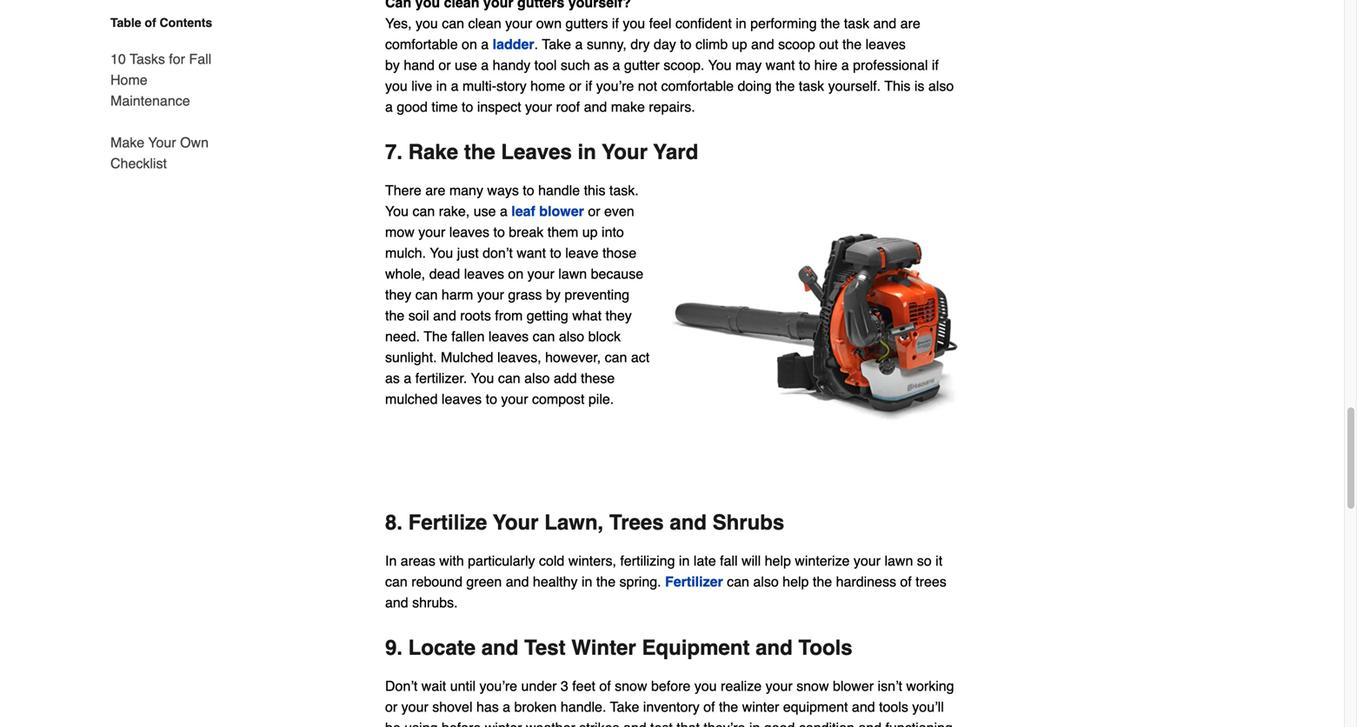 Task type: describe. For each thing, give the bounding box(es) containing it.
hardiness
[[836, 574, 897, 590]]

locate
[[408, 636, 476, 660]]

yourself.
[[828, 78, 881, 94]]

leaf blower link
[[512, 203, 584, 219]]

task inside yes, you can clean your own gutters if you feel confident in performing the task and are comfortable on a
[[844, 15, 870, 31]]

dead
[[429, 266, 460, 282]]

blower inside don't wait until you're under 3 feet of snow before you realize your snow blower isn't working or your shovel has a broken handle. take inventory of the winter equipment and tools you'll be using before winter weather strikes and test that they're in good condition and functioni
[[833, 678, 874, 694]]

1 vertical spatial winter
[[485, 720, 522, 727]]

2 horizontal spatial your
[[602, 140, 648, 164]]

cold
[[539, 553, 565, 569]]

feel
[[649, 15, 672, 31]]

professional
[[853, 57, 928, 73]]

of right feet
[[600, 678, 611, 694]]

also down leaves,
[[525, 370, 550, 386]]

are inside yes, you can clean your own gutters if you feel confident in performing the task and are comfortable on a
[[901, 15, 921, 31]]

of up they're
[[704, 699, 715, 715]]

comfortable inside . take a sunny, dry day to climb up and scoop out the leaves by hand or use a handy tool such as a gutter scoop. you may want to hire a professional if you live in a multi-story home or if you're not comfortable doing the task yourself. this is also a good time to inspect your roof and make repairs.
[[661, 78, 734, 94]]

of inside can also help the hardiness of trees and shrubs.
[[900, 574, 912, 590]]

also inside . take a sunny, dry day to climb up and scoop out the leaves by hand or use a handy tool such as a gutter scoop. you may want to hire a professional if you live in a multi-story home or if you're not comfortable doing the task yourself. this is also a good time to inspect your roof and make repairs.
[[929, 78, 954, 94]]

healthy
[[533, 574, 578, 590]]

fertilizing
[[620, 553, 675, 569]]

want inside . take a sunny, dry day to climb up and scoop out the leaves by hand or use a handy tool such as a gutter scoop. you may want to hire a professional if you live in a multi-story home or if you're not comfortable doing the task yourself. this is also a good time to inspect your roof and make repairs.
[[766, 57, 795, 73]]

multi-
[[463, 78, 497, 94]]

leaf blower
[[512, 203, 584, 219]]

ladder link
[[493, 36, 535, 52]]

or inside or even mow your leaves to break them up into mulch. you just don't want to leave those whole, dead leaves on your lawn because they can harm your grass by preventing the soil and roots from getting what they need. the fallen leaves can also block sunlight. mulched leaves, however, can act as a fertilizer. you can also add these mulched leaves to your compost pile.
[[588, 203, 601, 219]]

handle.
[[561, 699, 607, 715]]

mulch.
[[385, 245, 426, 261]]

into
[[602, 224, 624, 240]]

table of contents
[[110, 16, 212, 30]]

story
[[497, 78, 527, 94]]

1 horizontal spatial they
[[606, 308, 632, 324]]

the inside or even mow your leaves to break them up into mulch. you just don't want to leave those whole, dead leaves on your lawn because they can harm your grass by preventing the soil and roots from getting what they need. the fallen leaves can also block sunlight. mulched leaves, however, can act as a fertilizer. you can also add these mulched leaves to your compost pile.
[[385, 308, 405, 324]]

good inside don't wait until you're under 3 feet of snow before you realize your snow blower isn't working or your shovel has a broken handle. take inventory of the winter equipment and tools you'll be using before winter weather strikes and test that they're in good condition and functioni
[[764, 720, 795, 727]]

can inside yes, you can clean your own gutters if you feel confident in performing the task and are comfortable on a
[[442, 15, 464, 31]]

or down such in the top left of the page
[[569, 78, 582, 94]]

of right the table
[[145, 16, 156, 30]]

leaves down fertilizer.
[[442, 391, 482, 407]]

doing
[[738, 78, 772, 94]]

leave
[[566, 245, 599, 261]]

in areas with particularly cold winters, fertilizing in late fall will help winterize your lawn so it can rebound green and healthy in the spring.
[[385, 553, 943, 590]]

the inside can also help the hardiness of trees and shrubs.
[[813, 574, 832, 590]]

sunlight.
[[385, 349, 437, 365]]

your inside in areas with particularly cold winters, fertilizing in late fall will help winterize your lawn so it can rebound green and healthy in the spring.
[[854, 553, 881, 569]]

don't
[[385, 678, 418, 694]]

to right the day
[[680, 36, 692, 52]]

late
[[694, 553, 716, 569]]

up for climb
[[732, 36, 748, 52]]

handy
[[493, 57, 531, 73]]

.
[[535, 36, 538, 52]]

whole,
[[385, 266, 426, 282]]

can up soil
[[415, 287, 438, 303]]

mulched
[[441, 349, 494, 365]]

they're
[[704, 720, 746, 727]]

a inside don't wait until you're under 3 feet of snow before you realize your snow blower isn't working or your shovel has a broken handle. take inventory of the winter equipment and tools you'll be using before winter weather strikes and test that they're in good condition and functioni
[[503, 699, 511, 715]]

many
[[449, 182, 483, 198]]

leaves inside . take a sunny, dry day to climb up and scoop out the leaves by hand or use a handy tool such as a gutter scoop. you may want to hire a professional if you live in a multi-story home or if you're not comfortable doing the task yourself. this is also a good time to inspect your roof and make repairs.
[[866, 36, 906, 52]]

to left hire
[[799, 57, 811, 73]]

you up dead
[[430, 245, 453, 261]]

need.
[[385, 328, 420, 345]]

ways
[[487, 182, 519, 198]]

the right doing
[[776, 78, 795, 94]]

add
[[554, 370, 577, 386]]

7.
[[385, 140, 403, 164]]

shrubs
[[713, 511, 785, 535]]

day
[[654, 36, 676, 52]]

however,
[[545, 349, 601, 365]]

winterize
[[795, 553, 850, 569]]

the
[[424, 328, 448, 345]]

lawn inside in areas with particularly cold winters, fertilizing in late fall will help winterize your lawn so it can rebound green and healthy in the spring.
[[885, 553, 913, 569]]

table of contents element
[[97, 14, 227, 174]]

make
[[110, 134, 144, 150]]

harm
[[442, 287, 473, 303]]

trees
[[610, 511, 664, 535]]

realize
[[721, 678, 762, 694]]

take inside . take a sunny, dry day to climb up and scoop out the leaves by hand or use a handy tool such as a gutter scoop. you may want to hire a professional if you live in a multi-story home or if you're not comfortable doing the task yourself. this is also a good time to inspect your roof and make repairs.
[[542, 36, 571, 52]]

can down block
[[605, 349, 627, 365]]

in up this
[[578, 140, 596, 164]]

a inside there are many ways to handle this task. you can rake, use a
[[500, 203, 508, 219]]

leaves down the don't
[[464, 266, 504, 282]]

can inside in areas with particularly cold winters, fertilizing in late fall will help winterize your lawn so it can rebound green and healthy in the spring.
[[385, 574, 408, 590]]

your up using
[[402, 699, 429, 715]]

leaves down from
[[489, 328, 529, 345]]

can also help the hardiness of trees and shrubs.
[[385, 574, 947, 611]]

that
[[677, 720, 700, 727]]

your inside yes, you can clean your own gutters if you feel confident in performing the task and are comfortable on a
[[505, 15, 533, 31]]

climb
[[696, 36, 728, 52]]

strikes
[[579, 720, 620, 727]]

to up the don't
[[494, 224, 505, 240]]

your down rake,
[[419, 224, 446, 240]]

particularly
[[468, 553, 535, 569]]

shrubs.
[[412, 595, 458, 611]]

in inside . take a sunny, dry day to climb up and scoop out the leaves by hand or use a handy tool such as a gutter scoop. you may want to hire a professional if you live in a multi-story home or if you're not comfortable doing the task yourself. this is also a good time to inspect your roof and make repairs.
[[436, 78, 447, 94]]

0 vertical spatial before
[[651, 678, 691, 694]]

soil
[[408, 308, 429, 324]]

maintenance
[[110, 93, 190, 109]]

on inside yes, you can clean your own gutters if you feel confident in performing the task and are comfortable on a
[[462, 36, 477, 52]]

in inside yes, you can clean your own gutters if you feel confident in performing the task and are comfortable on a
[[736, 15, 747, 31]]

help inside can also help the hardiness of trees and shrubs.
[[783, 574, 809, 590]]

for
[[169, 51, 185, 67]]

task inside . take a sunny, dry day to climb up and scoop out the leaves by hand or use a handy tool such as a gutter scoop. you may want to hire a professional if you live in a multi-story home or if you're not comfortable doing the task yourself. this is also a good time to inspect your roof and make repairs.
[[799, 78, 825, 94]]

from
[[495, 308, 523, 324]]

them
[[548, 224, 579, 240]]

rake,
[[439, 203, 470, 219]]

rake
[[408, 140, 458, 164]]

gutters
[[566, 15, 608, 31]]

tasks
[[130, 51, 165, 67]]

fertilize
[[408, 511, 487, 535]]

a up such in the top left of the page
[[575, 36, 583, 52]]

want inside or even mow your leaves to break them up into mulch. you just don't want to leave those whole, dead leaves on your lawn because they can harm your grass by preventing the soil and roots from getting what they need. the fallen leaves can also block sunlight. mulched leaves, however, can act as a fertilizer. you can also add these mulched leaves to your compost pile.
[[517, 245, 546, 261]]

tool
[[535, 57, 557, 73]]

as inside or even mow your leaves to break them up into mulch. you just don't want to leave those whole, dead leaves on your lawn because they can harm your grass by preventing the soil and roots from getting what they need. the fallen leaves can also block sunlight. mulched leaves, however, can act as a fertilizer. you can also add these mulched leaves to your compost pile.
[[385, 370, 400, 386]]

to inside there are many ways to handle this task. you can rake, use a
[[523, 182, 535, 198]]

comfortable inside yes, you can clean your own gutters if you feel confident in performing the task and are comfortable on a
[[385, 36, 458, 52]]

own
[[180, 134, 209, 150]]

broken
[[514, 699, 557, 715]]

test
[[651, 720, 673, 727]]

your down leaves,
[[501, 391, 528, 407]]

also up however,
[[559, 328, 585, 345]]

scoop.
[[664, 57, 705, 73]]

working
[[907, 678, 955, 694]]

fertilizer link
[[665, 574, 723, 590]]

such
[[561, 57, 590, 73]]

winters,
[[569, 553, 617, 569]]

7. rake the leaves in your yard
[[385, 140, 699, 164]]

8.
[[385, 511, 403, 535]]

or inside don't wait until you're under 3 feet of snow before you realize your snow blower isn't working or your shovel has a broken handle. take inventory of the winter equipment and tools you'll be using before winter weather strikes and test that they're in good condition and functioni
[[385, 699, 398, 715]]

dry
[[631, 36, 650, 52]]

you down mulched
[[471, 370, 494, 386]]

break
[[509, 224, 544, 240]]

and inside or even mow your leaves to break them up into mulch. you just don't want to leave those whole, dead leaves on your lawn because they can harm your grass by preventing the soil and roots from getting what they need. the fallen leaves can also block sunlight. mulched leaves, however, can act as a fertilizer. you can also add these mulched leaves to your compost pile.
[[433, 308, 456, 324]]

clean
[[468, 15, 502, 31]]

home
[[110, 72, 148, 88]]

1 horizontal spatial your
[[493, 511, 539, 535]]

may
[[736, 57, 762, 73]]

your inside . take a sunny, dry day to climb up and scoop out the leaves by hand or use a handy tool such as a gutter scoop. you may want to hire a professional if you live in a multi-story home or if you're not comfortable doing the task yourself. this is also a good time to inspect your roof and make repairs.
[[525, 99, 552, 115]]

out
[[819, 36, 839, 52]]

compost
[[532, 391, 585, 407]]

or right by hand
[[439, 57, 451, 73]]

has
[[477, 699, 499, 715]]

a down sunny,
[[613, 57, 620, 73]]

hire
[[815, 57, 838, 73]]

don't
[[483, 245, 513, 261]]

to right time
[[462, 99, 473, 115]]

2 snow from the left
[[797, 678, 829, 694]]



Task type: vqa. For each thing, say whether or not it's contained in the screenshot.
up
yes



Task type: locate. For each thing, give the bounding box(es) containing it.
to down mulched
[[486, 391, 497, 407]]

0 vertical spatial task
[[844, 15, 870, 31]]

1 horizontal spatial snow
[[797, 678, 829, 694]]

good down equipment
[[764, 720, 795, 727]]

1 vertical spatial you're
[[480, 678, 518, 694]]

getting
[[527, 308, 569, 324]]

you're inside . take a sunny, dry day to climb up and scoop out the leaves by hand or use a handy tool such as a gutter scoop. you may want to hire a professional if you live in a multi-story home or if you're not comfortable doing the task yourself. this is also a good time to inspect your roof and make repairs.
[[596, 78, 634, 94]]

a up multi-
[[481, 57, 489, 73]]

0 horizontal spatial winter
[[485, 720, 522, 727]]

1 horizontal spatial you're
[[596, 78, 634, 94]]

you left "realize"
[[695, 678, 717, 694]]

tools
[[799, 636, 853, 660]]

blower
[[539, 203, 584, 219], [833, 678, 874, 694]]

just
[[457, 245, 479, 261]]

up for them
[[582, 224, 598, 240]]

on up grass
[[508, 266, 524, 282]]

repairs.
[[649, 99, 695, 115]]

yes, you can clean your own gutters if you feel confident in performing the task and are comfortable on a
[[385, 15, 921, 52]]

a left leaf at the top left of the page
[[500, 203, 508, 219]]

1 vertical spatial if
[[932, 57, 939, 73]]

1 vertical spatial lawn
[[885, 553, 913, 569]]

0 vertical spatial blower
[[539, 203, 584, 219]]

so
[[917, 553, 932, 569]]

you inside there are many ways to handle this task. you can rake, use a
[[385, 203, 409, 219]]

up inside . take a sunny, dry day to climb up and scoop out the leaves by hand or use a handy tool such as a gutter scoop. you may want to hire a professional if you live in a multi-story home or if you're not comfortable doing the task yourself. this is also a good time to inspect your roof and make repairs.
[[732, 36, 748, 52]]

0 horizontal spatial good
[[397, 99, 428, 115]]

up
[[732, 36, 748, 52], [582, 224, 598, 240]]

wait
[[422, 678, 446, 694]]

0 horizontal spatial task
[[799, 78, 825, 94]]

don't wait until you're under 3 feet of snow before you realize your snow blower isn't working or your shovel has a broken handle. take inventory of the winter equipment and tools you'll be using before winter weather strikes and test that they're in good condition and functioni
[[385, 678, 955, 727]]

roots
[[460, 308, 491, 324]]

leaves up just
[[449, 224, 490, 240]]

0 horizontal spatial before
[[442, 720, 481, 727]]

or up be
[[385, 699, 398, 715]]

you up mow in the left top of the page
[[385, 203, 409, 219]]

test
[[524, 636, 566, 660]]

0 horizontal spatial want
[[517, 245, 546, 261]]

a inside or even mow your leaves to break them up into mulch. you just don't want to leave those whole, dead leaves on your lawn because they can harm your grass by preventing the soil and roots from getting what they need. the fallen leaves can also block sunlight. mulched leaves, however, can act as a fertilizer. you can also add these mulched leaves to your compost pile.
[[404, 370, 412, 386]]

1 vertical spatial use
[[474, 203, 496, 219]]

the up the many
[[464, 140, 495, 164]]

0 vertical spatial help
[[765, 553, 791, 569]]

because
[[591, 266, 644, 282]]

in down 'winters,'
[[582, 574, 593, 590]]

you down by hand
[[385, 78, 408, 94]]

want down scoop
[[766, 57, 795, 73]]

can down leaves,
[[498, 370, 521, 386]]

1 vertical spatial task
[[799, 78, 825, 94]]

1 vertical spatial comfortable
[[661, 78, 734, 94]]

1 vertical spatial on
[[508, 266, 524, 282]]

mulched
[[385, 391, 438, 407]]

winter down "realize"
[[742, 699, 780, 715]]

you
[[416, 15, 438, 31], [623, 15, 645, 31], [385, 78, 408, 94], [695, 678, 717, 694]]

0 horizontal spatial you're
[[480, 678, 518, 694]]

1 horizontal spatial winter
[[742, 699, 780, 715]]

0 vertical spatial want
[[766, 57, 795, 73]]

in right they're
[[750, 720, 760, 727]]

pile.
[[589, 391, 614, 407]]

your up particularly at the left bottom of page
[[493, 511, 539, 535]]

roof
[[556, 99, 580, 115]]

preventing
[[565, 287, 630, 303]]

1 vertical spatial they
[[606, 308, 632, 324]]

0 horizontal spatial your
[[148, 134, 176, 150]]

0 horizontal spatial take
[[542, 36, 571, 52]]

the inside yes, you can clean your own gutters if you feel confident in performing the task and are comfortable on a
[[821, 15, 840, 31]]

you inside don't wait until you're under 3 feet of snow before you realize your snow blower isn't working or your shovel has a broken handle. take inventory of the winter equipment and tools you'll be using before winter weather strikes and test that they're in good condition and functioni
[[695, 678, 717, 694]]

and inside in areas with particularly cold winters, fertilizing in late fall will help winterize your lawn so it can rebound green and healthy in the spring.
[[506, 574, 529, 590]]

you're inside don't wait until you're under 3 feet of snow before you realize your snow blower isn't working or your shovel has a broken handle. take inventory of the winter equipment and tools you'll be using before winter weather strikes and test that they're in good condition and functioni
[[480, 678, 518, 694]]

shovel
[[432, 699, 473, 715]]

to up leaf at the top left of the page
[[523, 182, 535, 198]]

if
[[612, 15, 619, 31], [932, 57, 939, 73], [586, 78, 593, 94]]

a leaf blower. image
[[672, 180, 959, 467]]

task up professional
[[844, 15, 870, 31]]

your up hardiness
[[854, 553, 881, 569]]

0 horizontal spatial if
[[586, 78, 593, 94]]

help right will
[[765, 553, 791, 569]]

use up multi-
[[455, 57, 477, 73]]

a right hire
[[842, 57, 849, 73]]

1 horizontal spatial lawn
[[885, 553, 913, 569]]

snow down 9. locate and test winter equipment and tools
[[615, 678, 647, 694]]

before down shovel
[[442, 720, 481, 727]]

sunny,
[[587, 36, 627, 52]]

also inside can also help the hardiness of trees and shrubs.
[[753, 574, 779, 590]]

leaves
[[866, 36, 906, 52], [449, 224, 490, 240], [464, 266, 504, 282], [489, 328, 529, 345], [442, 391, 482, 407]]

task down hire
[[799, 78, 825, 94]]

also
[[929, 78, 954, 94], [559, 328, 585, 345], [525, 370, 550, 386], [753, 574, 779, 590]]

you down climb
[[709, 57, 732, 73]]

help down the winterize
[[783, 574, 809, 590]]

1 horizontal spatial up
[[732, 36, 748, 52]]

your right "realize"
[[766, 678, 793, 694]]

0 horizontal spatial up
[[582, 224, 598, 240]]

your up by
[[528, 266, 555, 282]]

in right live
[[436, 78, 447, 94]]

you up dry
[[623, 15, 645, 31]]

the inside don't wait until you're under 3 feet of snow before you realize your snow blower isn't working or your shovel has a broken handle. take inventory of the winter equipment and tools you'll be using before winter weather strikes and test that they're in good condition and functioni
[[719, 699, 739, 715]]

0 vertical spatial use
[[455, 57, 477, 73]]

take right '.'
[[542, 36, 571, 52]]

before up the inventory
[[651, 678, 691, 694]]

1 horizontal spatial good
[[764, 720, 795, 727]]

2 horizontal spatial if
[[932, 57, 939, 73]]

a right has
[[503, 699, 511, 715]]

a up 7.
[[385, 99, 393, 115]]

1 horizontal spatial want
[[766, 57, 795, 73]]

a
[[481, 36, 489, 52], [575, 36, 583, 52], [481, 57, 489, 73], [613, 57, 620, 73], [842, 57, 849, 73], [451, 78, 459, 94], [385, 99, 393, 115], [500, 203, 508, 219], [404, 370, 412, 386], [503, 699, 511, 715]]

help inside in areas with particularly cold winters, fertilizing in late fall will help winterize your lawn so it can rebound green and healthy in the spring.
[[765, 553, 791, 569]]

snow up equipment
[[797, 678, 829, 694]]

10
[[110, 51, 126, 67]]

lawn,
[[545, 511, 604, 535]]

up up leave
[[582, 224, 598, 240]]

1 horizontal spatial comfortable
[[661, 78, 734, 94]]

yes,
[[385, 15, 412, 31]]

make
[[611, 99, 645, 115]]

you inside . take a sunny, dry day to climb up and scoop out the leaves by hand or use a handy tool such as a gutter scoop. you may want to hire a professional if you live in a multi-story home or if you're not comfortable doing the task yourself. this is also a good time to inspect your roof and make repairs.
[[385, 78, 408, 94]]

this
[[885, 78, 911, 94]]

good inside . take a sunny, dry day to climb up and scoop out the leaves by hand or use a handy tool such as a gutter scoop. you may want to hire a professional if you live in a multi-story home or if you're not comfortable doing the task yourself. this is also a good time to inspect your roof and make repairs.
[[397, 99, 428, 115]]

0 horizontal spatial snow
[[615, 678, 647, 694]]

if inside yes, you can clean your own gutters if you feel confident in performing the task and are comfortable on a
[[612, 15, 619, 31]]

with
[[439, 553, 464, 569]]

areas
[[401, 553, 436, 569]]

on down clean
[[462, 36, 477, 52]]

your
[[505, 15, 533, 31], [525, 99, 552, 115], [419, 224, 446, 240], [528, 266, 555, 282], [477, 287, 504, 303], [501, 391, 528, 407], [854, 553, 881, 569], [766, 678, 793, 694], [402, 699, 429, 715]]

in inside don't wait until you're under 3 feet of snow before you realize your snow blower isn't working or your shovel has a broken handle. take inventory of the winter equipment and tools you'll be using before winter weather strikes and test that they're in good condition and functioni
[[750, 720, 760, 727]]

and inside yes, you can clean your own gutters if you feel confident in performing the task and are comfortable on a
[[874, 15, 897, 31]]

comfortable
[[385, 36, 458, 52], [661, 78, 734, 94]]

1 vertical spatial help
[[783, 574, 809, 590]]

use inside there are many ways to handle this task. you can rake, use a
[[474, 203, 496, 219]]

1 horizontal spatial on
[[508, 266, 524, 282]]

trees
[[916, 574, 947, 590]]

0 vertical spatial if
[[612, 15, 619, 31]]

you
[[709, 57, 732, 73], [385, 203, 409, 219], [430, 245, 453, 261], [471, 370, 494, 386]]

2 vertical spatial if
[[586, 78, 593, 94]]

not
[[638, 78, 658, 94]]

0 horizontal spatial comfortable
[[385, 36, 458, 52]]

can inside can also help the hardiness of trees and shrubs.
[[727, 574, 750, 590]]

leaf
[[512, 203, 536, 219]]

1 snow from the left
[[615, 678, 647, 694]]

inventory
[[643, 699, 700, 715]]

they up block
[[606, 308, 632, 324]]

this
[[584, 182, 606, 198]]

take inside don't wait until you're under 3 feet of snow before you realize your snow blower isn't working or your shovel has a broken handle. take inventory of the winter equipment and tools you'll be using before winter weather strikes and test that they're in good condition and functioni
[[610, 699, 640, 715]]

the inside in areas with particularly cold winters, fertilizing in late fall will help winterize your lawn so it can rebound green and healthy in the spring.
[[596, 574, 616, 590]]

lawn inside or even mow your leaves to break them up into mulch. you just don't want to leave those whole, dead leaves on your lawn because they can harm your grass by preventing the soil and roots from getting what they need. the fallen leaves can also block sunlight. mulched leaves, however, can act as a fertilizer. you can also add these mulched leaves to your compost pile.
[[559, 266, 587, 282]]

blower left isn't
[[833, 678, 874, 694]]

1 horizontal spatial task
[[844, 15, 870, 31]]

green
[[467, 574, 502, 590]]

winter down has
[[485, 720, 522, 727]]

there
[[385, 182, 422, 198]]

task.
[[610, 182, 639, 198]]

0 horizontal spatial blower
[[539, 203, 584, 219]]

it
[[936, 553, 943, 569]]

gutter
[[624, 57, 660, 73]]

contents
[[160, 16, 212, 30]]

0 vertical spatial as
[[594, 57, 609, 73]]

will
[[742, 553, 761, 569]]

of left trees
[[900, 574, 912, 590]]

0 horizontal spatial they
[[385, 287, 412, 303]]

1 vertical spatial are
[[425, 182, 446, 198]]

and inside can also help the hardiness of trees and shrubs.
[[385, 595, 408, 611]]

your up task.
[[602, 140, 648, 164]]

up inside or even mow your leaves to break them up into mulch. you just don't want to leave those whole, dead leaves on your lawn because they can harm your grass by preventing the soil and roots from getting what they need. the fallen leaves can also block sunlight. mulched leaves, however, can act as a fertilizer. you can also add these mulched leaves to your compost pile.
[[582, 224, 598, 240]]

winter
[[742, 699, 780, 715], [485, 720, 522, 727]]

fall
[[720, 553, 738, 569]]

what
[[572, 308, 602, 324]]

0 vertical spatial up
[[732, 36, 748, 52]]

block
[[588, 328, 621, 345]]

a inside yes, you can clean your own gutters if you feel confident in performing the task and are comfortable on a
[[481, 36, 489, 52]]

or
[[439, 57, 451, 73], [569, 78, 582, 94], [588, 203, 601, 219], [385, 699, 398, 715]]

can down in
[[385, 574, 408, 590]]

are up professional
[[901, 15, 921, 31]]

use down ways
[[474, 203, 496, 219]]

if down such in the top left of the page
[[586, 78, 593, 94]]

as down sunny,
[[594, 57, 609, 73]]

checklist
[[110, 155, 167, 171]]

using
[[405, 720, 438, 727]]

handle
[[538, 182, 580, 198]]

you'll
[[913, 699, 944, 715]]

to down them
[[550, 245, 562, 261]]

0 vertical spatial good
[[397, 99, 428, 115]]

your down home
[[525, 99, 552, 115]]

your up ladder link
[[505, 15, 533, 31]]

leaves
[[501, 140, 572, 164]]

good down live
[[397, 99, 428, 115]]

your up checklist
[[148, 134, 176, 150]]

the right the out
[[843, 36, 862, 52]]

leaves up professional
[[866, 36, 906, 52]]

0 vertical spatial they
[[385, 287, 412, 303]]

grass
[[508, 287, 542, 303]]

use inside . take a sunny, dry day to climb up and scoop out the leaves by hand or use a handy tool such as a gutter scoop. you may want to hire a professional if you live in a multi-story home or if you're not comfortable doing the task yourself. this is also a good time to inspect your roof and make repairs.
[[455, 57, 477, 73]]

also down will
[[753, 574, 779, 590]]

8. fertilize your lawn, trees and shrubs
[[385, 511, 785, 535]]

you right yes,
[[416, 15, 438, 31]]

tools
[[879, 699, 909, 715]]

lawn left so at bottom
[[885, 553, 913, 569]]

1 vertical spatial up
[[582, 224, 598, 240]]

1 vertical spatial good
[[764, 720, 795, 727]]

1 vertical spatial take
[[610, 699, 640, 715]]

9.
[[385, 636, 403, 660]]

if right professional
[[932, 57, 939, 73]]

also right is
[[929, 78, 954, 94]]

want down break
[[517, 245, 546, 261]]

0 horizontal spatial as
[[385, 370, 400, 386]]

1 horizontal spatial blower
[[833, 678, 874, 694]]

1 horizontal spatial before
[[651, 678, 691, 694]]

10 tasks for fall home maintenance link
[[110, 38, 227, 122]]

these
[[581, 370, 615, 386]]

winter
[[572, 636, 636, 660]]

in right confident on the top of page
[[736, 15, 747, 31]]

0 vertical spatial winter
[[742, 699, 780, 715]]

1 horizontal spatial as
[[594, 57, 609, 73]]

1 horizontal spatial are
[[901, 15, 921, 31]]

or down this
[[588, 203, 601, 219]]

0 vertical spatial you're
[[596, 78, 634, 94]]

a down sunlight.
[[404, 370, 412, 386]]

your inside make your own checklist
[[148, 134, 176, 150]]

your up roots
[[477, 287, 504, 303]]

as down sunlight.
[[385, 370, 400, 386]]

under
[[521, 678, 557, 694]]

can down getting
[[533, 328, 555, 345]]

0 vertical spatial comfortable
[[385, 36, 458, 52]]

before
[[651, 678, 691, 694], [442, 720, 481, 727]]

make your own checklist
[[110, 134, 209, 171]]

are inside there are many ways to handle this task. you can rake, use a
[[425, 182, 446, 198]]

can inside there are many ways to handle this task. you can rake, use a
[[413, 203, 435, 219]]

you're up has
[[480, 678, 518, 694]]

can down the fall
[[727, 574, 750, 590]]

in left late
[[679, 553, 690, 569]]

a down clean
[[481, 36, 489, 52]]

you inside . take a sunny, dry day to climb up and scoop out the leaves by hand or use a handy tool such as a gutter scoop. you may want to hire a professional if you live in a multi-story home or if you're not comfortable doing the task yourself. this is also a good time to inspect your roof and make repairs.
[[709, 57, 732, 73]]

0 vertical spatial lawn
[[559, 266, 587, 282]]

1 vertical spatial as
[[385, 370, 400, 386]]

can down there
[[413, 203, 435, 219]]

the up the out
[[821, 15, 840, 31]]

0 horizontal spatial lawn
[[559, 266, 587, 282]]

0 horizontal spatial on
[[462, 36, 477, 52]]

by hand
[[385, 57, 435, 73]]

equipment
[[783, 699, 848, 715]]

blower up them
[[539, 203, 584, 219]]

0 vertical spatial take
[[542, 36, 571, 52]]

0 vertical spatial are
[[901, 15, 921, 31]]

rebound
[[412, 574, 463, 590]]

on inside or even mow your leaves to break them up into mulch. you just don't want to leave those whole, dead leaves on your lawn because they can harm your grass by preventing the soil and roots from getting what they need. the fallen leaves can also block sunlight. mulched leaves, however, can act as a fertilizer. you can also add these mulched leaves to your compost pile.
[[508, 266, 524, 282]]

1 horizontal spatial take
[[610, 699, 640, 715]]

1 vertical spatial before
[[442, 720, 481, 727]]

weather
[[526, 720, 576, 727]]

the down the winterize
[[813, 574, 832, 590]]

the up need.
[[385, 308, 405, 324]]

a up time
[[451, 78, 459, 94]]

as inside . take a sunny, dry day to climb up and scoop out the leaves by hand or use a handy tool such as a gutter scoop. you may want to hire a professional if you live in a multi-story home or if you're not comfortable doing the task yourself. this is also a good time to inspect your roof and make repairs.
[[594, 57, 609, 73]]

1 horizontal spatial if
[[612, 15, 619, 31]]

up up may
[[732, 36, 748, 52]]

on
[[462, 36, 477, 52], [508, 266, 524, 282]]

lawn down leave
[[559, 266, 587, 282]]

those
[[603, 245, 637, 261]]

use
[[455, 57, 477, 73], [474, 203, 496, 219]]

you're up make
[[596, 78, 634, 94]]

comfortable up by hand
[[385, 36, 458, 52]]

1 vertical spatial want
[[517, 245, 546, 261]]

1 vertical spatial blower
[[833, 678, 874, 694]]

0 horizontal spatial are
[[425, 182, 446, 198]]

0 vertical spatial on
[[462, 36, 477, 52]]



